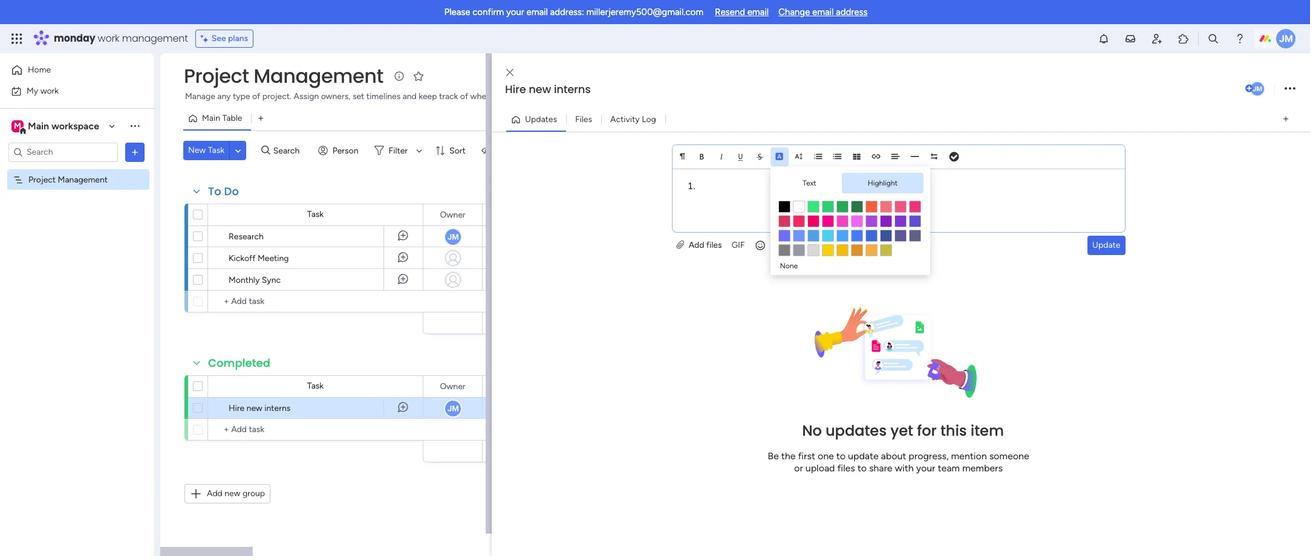 Task type: locate. For each thing, give the bounding box(es) containing it.
0 vertical spatial add
[[689, 240, 704, 250]]

checklist image
[[949, 153, 959, 161]]

management down search in workspace field at the left of page
[[58, 175, 108, 185]]

with
[[895, 463, 914, 474]]

resend
[[715, 7, 745, 18]]

italic image
[[717, 152, 726, 161]]

project management up project.
[[184, 62, 383, 90]]

new up + add task text box
[[247, 403, 262, 414]]

manage any type of project. assign owners, set timelines and keep track of where your project stands.
[[185, 91, 571, 102]]

project inside list box
[[28, 175, 56, 185]]

Project Management field
[[181, 62, 386, 90]]

0 vertical spatial new
[[529, 82, 551, 97]]

option
[[0, 169, 154, 171]]

Owner field
[[437, 208, 469, 222], [437, 380, 469, 394]]

no updates yet for this item
[[802, 421, 1004, 441]]

new left group
[[225, 489, 240, 499]]

upload
[[806, 463, 835, 474]]

add right dapulse attachment image
[[689, 240, 704, 250]]

1 horizontal spatial hire
[[505, 82, 526, 97]]

table
[[222, 113, 242, 123]]

millerjeremy500@gmail.com
[[587, 7, 704, 18]]

project down search in workspace field at the left of page
[[28, 175, 56, 185]]

0 horizontal spatial email
[[527, 7, 548, 18]]

files
[[706, 240, 722, 250], [837, 463, 855, 474]]

1 horizontal spatial add
[[689, 240, 704, 250]]

Search field
[[270, 142, 307, 159]]

project
[[184, 62, 249, 90], [28, 175, 56, 185]]

update
[[848, 450, 879, 462]]

0 horizontal spatial to
[[837, 450, 846, 462]]

main inside "workspace selection" "element"
[[28, 120, 49, 132]]

underline image
[[737, 152, 745, 161]]

project up any
[[184, 62, 249, 90]]

activity log
[[610, 114, 656, 124]]

main right "workspace" image
[[28, 120, 49, 132]]

1 horizontal spatial hire new interns
[[505, 82, 591, 97]]

1 horizontal spatial work
[[98, 31, 120, 45]]

new
[[529, 82, 551, 97], [247, 403, 262, 414], [225, 489, 240, 499]]

1 horizontal spatial files
[[837, 463, 855, 474]]

my
[[27, 86, 38, 96]]

new up updates
[[529, 82, 551, 97]]

hire inside field
[[505, 82, 526, 97]]

work for monday
[[98, 31, 120, 45]]

new inside button
[[225, 489, 240, 499]]

show board description image
[[392, 70, 406, 82]]

email right "change"
[[812, 7, 834, 18]]

1 vertical spatial files
[[837, 463, 855, 474]]

project management down search in workspace field at the left of page
[[28, 175, 108, 185]]

management
[[254, 62, 383, 90], [58, 175, 108, 185]]

project.
[[262, 91, 292, 102]]

home
[[28, 65, 51, 75]]

email right resend
[[747, 7, 769, 18]]

activity
[[610, 114, 640, 124]]

0 vertical spatial owner
[[440, 210, 466, 220]]

1 vertical spatial hire new interns
[[229, 403, 291, 414]]

options image right dapulse addbtn icon
[[1285, 81, 1296, 97]]

project management
[[184, 62, 383, 90], [28, 175, 108, 185]]

1 vertical spatial add
[[207, 489, 222, 499]]

interns inside field
[[554, 82, 591, 97]]

2 vertical spatial new
[[225, 489, 240, 499]]

1 horizontal spatial jeremy miller image
[[1276, 29, 1296, 48]]

hidden columns image
[[477, 145, 496, 157]]

0 vertical spatial to
[[837, 450, 846, 462]]

management up assign
[[254, 62, 383, 90]]

your down progress,
[[916, 463, 936, 474]]

hire new interns up + add task text box
[[229, 403, 291, 414]]

1 horizontal spatial options image
[[1285, 81, 1296, 97]]

format image
[[678, 152, 687, 161]]

0 horizontal spatial files
[[706, 240, 722, 250]]

yet
[[891, 421, 913, 441]]

2 vertical spatial task
[[307, 381, 324, 391]]

0 horizontal spatial jeremy miller image
[[1250, 81, 1266, 97]]

close image
[[506, 68, 514, 77]]

to right one
[[837, 450, 846, 462]]

1 horizontal spatial add view image
[[1284, 115, 1289, 124]]

3 email from the left
[[812, 7, 834, 18]]

first
[[798, 450, 815, 462]]

timelines
[[366, 91, 401, 102]]

1 vertical spatial work
[[40, 86, 59, 96]]

1 horizontal spatial project management
[[184, 62, 383, 90]]

0 vertical spatial task
[[208, 145, 224, 155]]

1 owner from the top
[[440, 210, 466, 220]]

0 horizontal spatial management
[[58, 175, 108, 185]]

main for main workspace
[[28, 120, 49, 132]]

1 horizontal spatial new
[[247, 403, 262, 414]]

1 vertical spatial owner field
[[437, 380, 469, 394]]

0 horizontal spatial project management
[[28, 175, 108, 185]]

workspace
[[51, 120, 99, 132]]

0 vertical spatial project
[[184, 62, 249, 90]]

0 vertical spatial owner field
[[437, 208, 469, 222]]

files inside be the first one to update about progress, mention someone or upload files to share with your team members
[[837, 463, 855, 474]]

your right confirm
[[506, 7, 524, 18]]

1 vertical spatial hire
[[229, 403, 244, 414]]

meeting
[[258, 253, 289, 264]]

2 email from the left
[[747, 7, 769, 18]]

hire down close icon
[[505, 82, 526, 97]]

inbox image
[[1125, 33, 1137, 45]]

1 horizontal spatial of
[[460, 91, 468, 102]]

2 horizontal spatial new
[[529, 82, 551, 97]]

m
[[14, 121, 21, 131]]

arrow down image
[[412, 143, 427, 158]]

your right the where
[[496, 91, 513, 102]]

files button
[[566, 110, 601, 129]]

add view image
[[259, 114, 263, 123], [1284, 115, 1289, 124]]

gif button
[[727, 236, 750, 255]]

table image
[[853, 152, 861, 161]]

link image
[[872, 152, 880, 161]]

1 vertical spatial to
[[858, 463, 867, 474]]

main table
[[202, 113, 242, 123]]

0 vertical spatial interns
[[554, 82, 591, 97]]

0 vertical spatial hire new interns
[[505, 82, 591, 97]]

none
[[780, 262, 798, 270]]

1 vertical spatial management
[[58, 175, 108, 185]]

change email address
[[779, 7, 868, 18]]

files down the update
[[837, 463, 855, 474]]

text color image
[[775, 152, 784, 161]]

main left table on the top of the page
[[202, 113, 220, 123]]

0 horizontal spatial interns
[[265, 403, 291, 414]]

stands.
[[544, 91, 571, 102]]

main
[[202, 113, 220, 123], [28, 120, 49, 132]]

emoji button
[[750, 236, 798, 255]]

interns up files
[[554, 82, 591, 97]]

my work
[[27, 86, 59, 96]]

add left group
[[207, 489, 222, 499]]

monday work management
[[54, 31, 188, 45]]

1 horizontal spatial management
[[254, 62, 383, 90]]

set
[[353, 91, 364, 102]]

1 vertical spatial options image
[[129, 146, 141, 158]]

0 horizontal spatial work
[[40, 86, 59, 96]]

to down the update
[[858, 463, 867, 474]]

2 owner field from the top
[[437, 380, 469, 394]]

change email address link
[[779, 7, 868, 18]]

0 horizontal spatial main
[[28, 120, 49, 132]]

files left the gif at the top
[[706, 240, 722, 250]]

1 vertical spatial owner
[[440, 381, 466, 392]]

1 horizontal spatial main
[[202, 113, 220, 123]]

0 horizontal spatial options image
[[129, 146, 141, 158]]

To Do field
[[205, 184, 242, 200]]

bold image
[[698, 152, 706, 161]]

be the first one to update about progress, mention someone or upload files to share with your team members
[[768, 450, 1029, 474]]

monday
[[54, 31, 95, 45]]

1 vertical spatial task
[[307, 209, 324, 220]]

hire up + add task text box
[[229, 403, 244, 414]]

sort
[[450, 145, 466, 156]]

updates button
[[506, 110, 566, 129]]

0 horizontal spatial of
[[252, 91, 260, 102]]

person button
[[313, 141, 366, 160]]

1 owner field from the top
[[437, 208, 469, 222]]

1 horizontal spatial to
[[858, 463, 867, 474]]

workspace image
[[11, 119, 24, 133]]

work inside button
[[40, 86, 59, 96]]

share
[[869, 463, 893, 474]]

work right the monday
[[98, 31, 120, 45]]

2 horizontal spatial email
[[812, 7, 834, 18]]

1 vertical spatial your
[[496, 91, 513, 102]]

0 vertical spatial work
[[98, 31, 120, 45]]

activity log button
[[601, 110, 665, 129]]

be
[[768, 450, 779, 462]]

hire new interns up updates
[[505, 82, 591, 97]]

options image down workspace options icon
[[129, 146, 141, 158]]

0 horizontal spatial add
[[207, 489, 222, 499]]

1 email from the left
[[527, 7, 548, 18]]

1 vertical spatial new
[[247, 403, 262, 414]]

work right my
[[40, 86, 59, 96]]

my work button
[[7, 81, 130, 101]]

main inside button
[[202, 113, 220, 123]]

2 of from the left
[[460, 91, 468, 102]]

0 horizontal spatial hire new interns
[[229, 403, 291, 414]]

email left address:
[[527, 7, 548, 18]]

2 vertical spatial your
[[916, 463, 936, 474]]

of right type
[[252, 91, 260, 102]]

hire
[[505, 82, 526, 97], [229, 403, 244, 414]]

management inside list box
[[58, 175, 108, 185]]

please confirm your email address: millerjeremy500@gmail.com
[[444, 7, 704, 18]]

1 vertical spatial jeremy miller image
[[1250, 81, 1266, 97]]

email
[[527, 7, 548, 18], [747, 7, 769, 18], [812, 7, 834, 18]]

1 horizontal spatial email
[[747, 7, 769, 18]]

0 vertical spatial hire
[[505, 82, 526, 97]]

of
[[252, 91, 260, 102], [460, 91, 468, 102]]

any
[[217, 91, 231, 102]]

1 vertical spatial project management
[[28, 175, 108, 185]]

options image
[[1285, 81, 1296, 97], [129, 146, 141, 158]]

0 horizontal spatial new
[[225, 489, 240, 499]]

of right "track" on the left
[[460, 91, 468, 102]]

0 vertical spatial options image
[[1285, 81, 1296, 97]]

rtl ltr image
[[930, 152, 939, 161]]

the
[[781, 450, 796, 462]]

add inside button
[[207, 489, 222, 499]]

text
[[803, 179, 816, 187]]

select product image
[[11, 33, 23, 45]]

workspace selection element
[[11, 119, 101, 135]]

completed
[[208, 356, 270, 371]]

1 horizontal spatial interns
[[554, 82, 591, 97]]

interns up + add task text box
[[265, 403, 291, 414]]

sync
[[262, 275, 281, 286]]

task
[[208, 145, 224, 155], [307, 209, 324, 220], [307, 381, 324, 391]]

work
[[98, 31, 120, 45], [40, 86, 59, 96]]

email for resend email
[[747, 7, 769, 18]]

1 vertical spatial project
[[28, 175, 56, 185]]

0 horizontal spatial project
[[28, 175, 56, 185]]

jeremy miller image
[[1276, 29, 1296, 48], [1250, 81, 1266, 97]]



Task type: vqa. For each thing, say whether or not it's contained in the screenshot.
'Inbox' image
yes



Task type: describe. For each thing, give the bounding box(es) containing it.
main workspace
[[28, 120, 99, 132]]

&bull; bullets image
[[833, 152, 842, 161]]

please
[[444, 7, 470, 18]]

workspace options image
[[129, 120, 141, 132]]

to do
[[208, 184, 239, 199]]

home button
[[7, 60, 130, 80]]

none link
[[777, 257, 801, 275]]

members
[[962, 463, 1003, 474]]

main for main table
[[202, 113, 220, 123]]

project
[[515, 91, 542, 102]]

add for add new group
[[207, 489, 222, 499]]

hire new interns inside the hire new interns field
[[505, 82, 591, 97]]

+ Add task text field
[[214, 295, 312, 309]]

new inside field
[[529, 82, 551, 97]]

filter button
[[369, 141, 427, 160]]

angle down image
[[235, 146, 241, 155]]

v2 search image
[[261, 144, 270, 157]]

task for to do
[[307, 209, 324, 220]]

add new group
[[207, 489, 265, 499]]

add new group button
[[185, 485, 270, 504]]

help image
[[1234, 33, 1246, 45]]

someone
[[989, 450, 1029, 462]]

mention button
[[798, 236, 856, 255]]

0 vertical spatial management
[[254, 62, 383, 90]]

Completed field
[[205, 356, 273, 371]]

add files
[[687, 240, 722, 250]]

manage
[[185, 91, 215, 102]]

updates
[[826, 421, 887, 441]]

1 vertical spatial interns
[[265, 403, 291, 414]]

to
[[208, 184, 221, 199]]

progress,
[[909, 450, 949, 462]]

about
[[881, 450, 906, 462]]

change
[[779, 7, 810, 18]]

1 of from the left
[[252, 91, 260, 102]]

new
[[188, 145, 206, 155]]

plans
[[228, 33, 248, 44]]

0 vertical spatial jeremy miller image
[[1276, 29, 1296, 48]]

one
[[818, 450, 834, 462]]

keep
[[419, 91, 437, 102]]

project management list box
[[0, 167, 154, 353]]

and
[[403, 91, 417, 102]]

or
[[794, 463, 803, 474]]

log
[[642, 114, 656, 124]]

address
[[836, 7, 868, 18]]

mention
[[819, 240, 851, 250]]

0 vertical spatial project management
[[184, 62, 383, 90]]

new task
[[188, 145, 224, 155]]

work for my
[[40, 86, 59, 96]]

confirm
[[473, 7, 504, 18]]

emoji
[[772, 240, 793, 250]]

dapulse drag 2 image
[[494, 292, 498, 305]]

mention
[[951, 450, 987, 462]]

updates
[[525, 114, 557, 124]]

dapulse addbtn image
[[1246, 85, 1253, 93]]

management
[[122, 31, 188, 45]]

your inside be the first one to update about progress, mention someone or upload files to share with your team members
[[916, 463, 936, 474]]

0 vertical spatial your
[[506, 7, 524, 18]]

task for completed
[[307, 381, 324, 391]]

manage any type of project. assign owners, set timelines and keep track of where your project stands. button
[[183, 90, 590, 104]]

apps image
[[1178, 33, 1190, 45]]

project management inside list box
[[28, 175, 108, 185]]

1. numbers image
[[814, 152, 822, 161]]

2 owner from the top
[[440, 381, 466, 392]]

Hire new interns field
[[502, 82, 1243, 97]]

do
[[224, 184, 239, 199]]

0 vertical spatial files
[[706, 240, 722, 250]]

see
[[212, 33, 226, 44]]

kickoff
[[229, 253, 256, 264]]

email for change email address
[[812, 7, 834, 18]]

0 horizontal spatial hire
[[229, 403, 244, 414]]

+ Add task text field
[[214, 423, 312, 437]]

gif
[[732, 240, 745, 250]]

your inside button
[[496, 91, 513, 102]]

research
[[229, 232, 264, 242]]

resend email
[[715, 7, 769, 18]]

add for add files
[[689, 240, 704, 250]]

main table button
[[183, 109, 251, 128]]

for
[[917, 421, 937, 441]]

0 horizontal spatial add view image
[[259, 114, 263, 123]]

team
[[938, 463, 960, 474]]

strikethrough image
[[756, 152, 764, 161]]

update
[[1093, 240, 1121, 250]]

Search in workspace field
[[25, 145, 101, 159]]

task inside button
[[208, 145, 224, 155]]

address:
[[550, 7, 584, 18]]

kickoff meeting
[[229, 253, 289, 264]]

no
[[802, 421, 822, 441]]

type
[[233, 91, 250, 102]]

search everything image
[[1207, 33, 1220, 45]]

this
[[941, 421, 967, 441]]

sort button
[[430, 141, 473, 160]]

monthly sync
[[229, 275, 281, 286]]

new task button
[[183, 141, 229, 160]]

assign
[[294, 91, 319, 102]]

invite members image
[[1151, 33, 1163, 45]]

filter
[[389, 145, 408, 156]]

add to favorites image
[[412, 70, 425, 82]]

update button
[[1088, 236, 1126, 255]]

dapulse attachment image
[[677, 240, 684, 250]]

notifications image
[[1098, 33, 1110, 45]]

see plans
[[212, 33, 248, 44]]

resend email link
[[715, 7, 769, 18]]

monthly
[[229, 275, 260, 286]]

see plans button
[[195, 30, 254, 48]]

1 horizontal spatial project
[[184, 62, 249, 90]]

group
[[243, 489, 265, 499]]

align image
[[891, 152, 900, 161]]

line image
[[911, 152, 919, 161]]

where
[[470, 91, 494, 102]]

size image
[[795, 152, 803, 161]]

person
[[333, 145, 358, 156]]

item
[[971, 421, 1004, 441]]

files
[[575, 114, 592, 124]]



